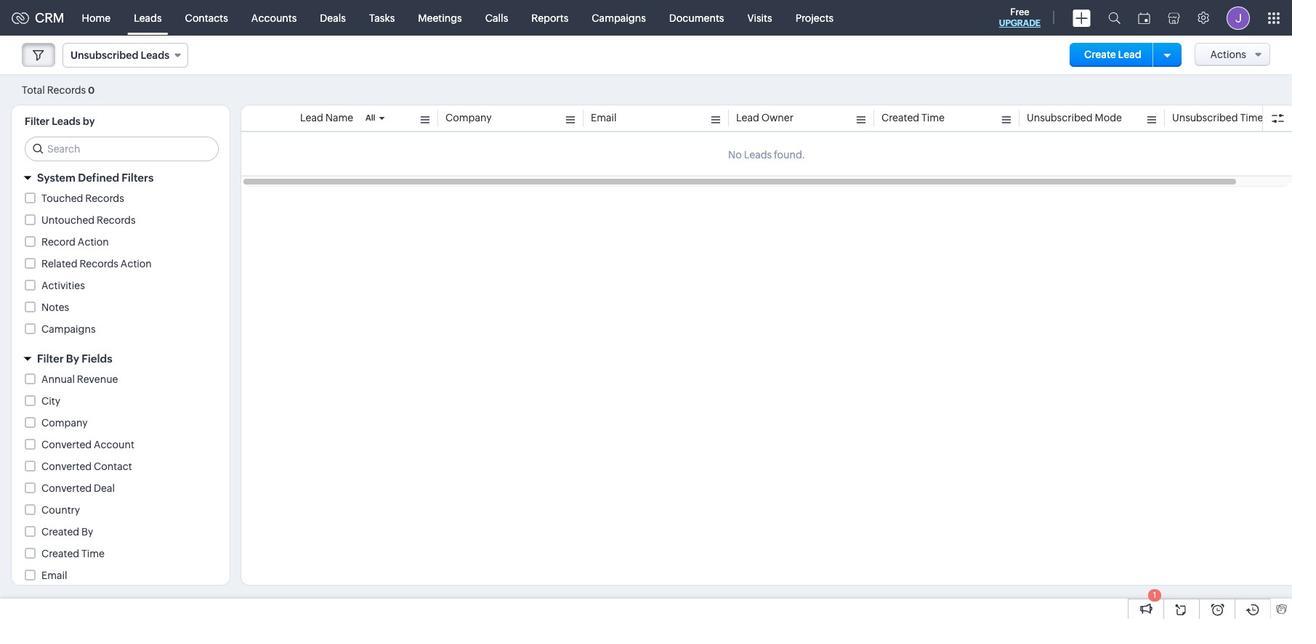 Task type: describe. For each thing, give the bounding box(es) containing it.
0 horizontal spatial campaigns
[[41, 324, 96, 335]]

record action
[[41, 236, 109, 248]]

unsubscribed for unsubscribed mode
[[1028, 112, 1093, 124]]

0 horizontal spatial company
[[41, 417, 88, 429]]

revenue
[[77, 374, 118, 385]]

free
[[1011, 7, 1030, 17]]

2 horizontal spatial time
[[1241, 112, 1264, 124]]

documents
[[670, 12, 725, 24]]

filter for filter leads by
[[25, 116, 50, 127]]

reports link
[[520, 0, 580, 35]]

filter leads by
[[25, 116, 95, 127]]

calendar image
[[1139, 12, 1151, 24]]

Unsubscribed Leads field
[[63, 43, 188, 68]]

tasks link
[[358, 0, 407, 35]]

unsubscribed mode
[[1028, 112, 1123, 124]]

fields
[[82, 353, 112, 365]]

profile element
[[1219, 0, 1259, 35]]

defined
[[78, 172, 119, 184]]

name
[[326, 112, 354, 124]]

touched
[[41, 193, 83, 204]]

converted account
[[41, 439, 134, 451]]

calls link
[[474, 0, 520, 35]]

2 vertical spatial created
[[41, 548, 79, 560]]

search element
[[1100, 0, 1130, 36]]

actions
[[1211, 49, 1247, 60]]

record
[[41, 236, 76, 248]]

projects link
[[784, 0, 846, 35]]

all
[[366, 113, 376, 122]]

unsubscribed leads
[[71, 49, 169, 61]]

deals
[[320, 12, 346, 24]]

filter for filter by fields
[[37, 353, 64, 365]]

annual revenue
[[41, 374, 118, 385]]

projects
[[796, 12, 834, 24]]

city
[[41, 396, 60, 407]]

system
[[37, 172, 76, 184]]

0
[[88, 85, 95, 96]]

records for touched
[[85, 193, 124, 204]]

filter by fields button
[[12, 346, 230, 372]]

0 vertical spatial campaigns
[[592, 12, 646, 24]]

deals link
[[309, 0, 358, 35]]

logo image
[[12, 12, 29, 24]]

create
[[1085, 49, 1117, 60]]

create menu image
[[1073, 9, 1091, 27]]

1 horizontal spatial company
[[446, 112, 492, 124]]

home link
[[70, 0, 122, 35]]

0 vertical spatial email
[[591, 112, 617, 124]]

total records 0
[[22, 84, 95, 96]]

crm link
[[12, 10, 64, 25]]

tasks
[[369, 12, 395, 24]]

notes
[[41, 302, 69, 313]]

country
[[41, 505, 80, 516]]

accounts link
[[240, 0, 309, 35]]

contact
[[94, 461, 132, 473]]

filters
[[122, 172, 154, 184]]

by
[[83, 116, 95, 127]]

upgrade
[[1000, 18, 1041, 28]]

visits link
[[736, 0, 784, 35]]

converted contact
[[41, 461, 132, 473]]

untouched
[[41, 215, 95, 226]]

crm
[[35, 10, 64, 25]]

create menu element
[[1065, 0, 1100, 35]]

account
[[94, 439, 134, 451]]

meetings
[[418, 12, 462, 24]]

activities
[[41, 280, 85, 292]]



Task type: vqa. For each thing, say whether or not it's contained in the screenshot.
Printing Dimensions
no



Task type: locate. For each thing, give the bounding box(es) containing it.
campaigns link
[[580, 0, 658, 35]]

1 horizontal spatial created time
[[882, 112, 945, 124]]

calls
[[486, 12, 509, 24]]

owner
[[762, 112, 794, 124]]

lead right 'create'
[[1119, 49, 1142, 60]]

converted deal
[[41, 483, 115, 494]]

records for total
[[47, 84, 86, 96]]

records
[[47, 84, 86, 96], [85, 193, 124, 204], [97, 215, 136, 226], [80, 258, 119, 270]]

visits
[[748, 12, 773, 24]]

action up related records action
[[78, 236, 109, 248]]

search image
[[1109, 12, 1121, 24]]

0 horizontal spatial created time
[[41, 548, 105, 560]]

contacts
[[185, 12, 228, 24]]

contacts link
[[174, 0, 240, 35]]

1 horizontal spatial email
[[591, 112, 617, 124]]

unsubscribed
[[71, 49, 139, 61], [1028, 112, 1093, 124], [1173, 112, 1239, 124]]

1 vertical spatial company
[[41, 417, 88, 429]]

0 vertical spatial by
[[66, 353, 79, 365]]

records down touched records
[[97, 215, 136, 226]]

2 converted from the top
[[41, 461, 92, 473]]

0 horizontal spatial lead
[[300, 112, 323, 124]]

filter
[[25, 116, 50, 127], [37, 353, 64, 365]]

filter up annual
[[37, 353, 64, 365]]

converted up converted contact
[[41, 439, 92, 451]]

records for untouched
[[97, 215, 136, 226]]

unsubscribed inside unsubscribed leads field
[[71, 49, 139, 61]]

created by
[[41, 526, 93, 538]]

by inside filter by fields dropdown button
[[66, 353, 79, 365]]

0 vertical spatial created time
[[882, 112, 945, 124]]

converted for converted account
[[41, 439, 92, 451]]

leads link
[[122, 0, 174, 35]]

1 horizontal spatial lead
[[737, 112, 760, 124]]

1 vertical spatial created time
[[41, 548, 105, 560]]

leads up unsubscribed leads field
[[134, 12, 162, 24]]

records left "0"
[[47, 84, 86, 96]]

converted for converted contact
[[41, 461, 92, 473]]

0 vertical spatial converted
[[41, 439, 92, 451]]

leads
[[134, 12, 162, 24], [141, 49, 169, 61], [52, 116, 81, 127]]

by down converted deal
[[81, 526, 93, 538]]

free upgrade
[[1000, 7, 1041, 28]]

0 vertical spatial company
[[446, 112, 492, 124]]

1 vertical spatial filter
[[37, 353, 64, 365]]

lead for lead name
[[300, 112, 323, 124]]

lead inside button
[[1119, 49, 1142, 60]]

0 horizontal spatial time
[[81, 548, 105, 560]]

by for created
[[81, 526, 93, 538]]

accounts
[[251, 12, 297, 24]]

profile image
[[1227, 6, 1251, 29]]

filter inside dropdown button
[[37, 353, 64, 365]]

0 horizontal spatial email
[[41, 570, 67, 582]]

1 horizontal spatial campaigns
[[592, 12, 646, 24]]

unsubscribed down 'actions'
[[1173, 112, 1239, 124]]

1 vertical spatial leads
[[141, 49, 169, 61]]

time
[[922, 112, 945, 124], [1241, 112, 1264, 124], [81, 548, 105, 560]]

1 horizontal spatial action
[[121, 258, 152, 270]]

1 vertical spatial email
[[41, 570, 67, 582]]

leads down leads link
[[141, 49, 169, 61]]

1 horizontal spatial unsubscribed
[[1028, 112, 1093, 124]]

1 vertical spatial created
[[41, 526, 79, 538]]

1 converted from the top
[[41, 439, 92, 451]]

system defined filters button
[[12, 165, 230, 191]]

lead owner
[[737, 112, 794, 124]]

unsubscribed for unsubscribed time
[[1173, 112, 1239, 124]]

2 horizontal spatial unsubscribed
[[1173, 112, 1239, 124]]

action down untouched records
[[121, 258, 152, 270]]

lead left name
[[300, 112, 323, 124]]

0 vertical spatial created
[[882, 112, 920, 124]]

create lead
[[1085, 49, 1142, 60]]

reports
[[532, 12, 569, 24]]

0 vertical spatial action
[[78, 236, 109, 248]]

records down 'record action'
[[80, 258, 119, 270]]

1 vertical spatial by
[[81, 526, 93, 538]]

2 vertical spatial converted
[[41, 483, 92, 494]]

filter down total
[[25, 116, 50, 127]]

mode
[[1095, 112, 1123, 124]]

Search text field
[[25, 137, 218, 161]]

related records action
[[41, 258, 152, 270]]

related
[[41, 258, 78, 270]]

unsubscribed time
[[1173, 112, 1264, 124]]

touched records
[[41, 193, 124, 204]]

3 converted from the top
[[41, 483, 92, 494]]

filter by fields
[[37, 353, 112, 365]]

campaigns down notes at the left of page
[[41, 324, 96, 335]]

lead
[[1119, 49, 1142, 60], [300, 112, 323, 124], [737, 112, 760, 124]]

records down defined
[[85, 193, 124, 204]]

home
[[82, 12, 111, 24]]

email
[[591, 112, 617, 124], [41, 570, 67, 582]]

deal
[[94, 483, 115, 494]]

company
[[446, 112, 492, 124], [41, 417, 88, 429]]

1 vertical spatial converted
[[41, 461, 92, 473]]

converted for converted deal
[[41, 483, 92, 494]]

0 horizontal spatial by
[[66, 353, 79, 365]]

campaigns right reports link
[[592, 12, 646, 24]]

1 horizontal spatial by
[[81, 526, 93, 538]]

1 vertical spatial action
[[121, 258, 152, 270]]

annual
[[41, 374, 75, 385]]

campaigns
[[592, 12, 646, 24], [41, 324, 96, 335]]

2 horizontal spatial lead
[[1119, 49, 1142, 60]]

system defined filters
[[37, 172, 154, 184]]

lead left the owner
[[737, 112, 760, 124]]

1 vertical spatial campaigns
[[41, 324, 96, 335]]

0 vertical spatial leads
[[134, 12, 162, 24]]

by
[[66, 353, 79, 365], [81, 526, 93, 538]]

1
[[1154, 591, 1157, 600]]

meetings link
[[407, 0, 474, 35]]

0 horizontal spatial action
[[78, 236, 109, 248]]

leads left by on the top left
[[52, 116, 81, 127]]

0 vertical spatial filter
[[25, 116, 50, 127]]

lead for lead owner
[[737, 112, 760, 124]]

unsubscribed for unsubscribed leads
[[71, 49, 139, 61]]

unsubscribed up "0"
[[71, 49, 139, 61]]

lead name
[[300, 112, 354, 124]]

1 horizontal spatial time
[[922, 112, 945, 124]]

created time
[[882, 112, 945, 124], [41, 548, 105, 560]]

created
[[882, 112, 920, 124], [41, 526, 79, 538], [41, 548, 79, 560]]

leads for filter leads by
[[52, 116, 81, 127]]

documents link
[[658, 0, 736, 35]]

leads for unsubscribed leads
[[141, 49, 169, 61]]

converted
[[41, 439, 92, 451], [41, 461, 92, 473], [41, 483, 92, 494]]

unsubscribed left mode
[[1028, 112, 1093, 124]]

by up annual revenue
[[66, 353, 79, 365]]

action
[[78, 236, 109, 248], [121, 258, 152, 270]]

by for filter
[[66, 353, 79, 365]]

0 horizontal spatial unsubscribed
[[71, 49, 139, 61]]

converted up country
[[41, 483, 92, 494]]

converted up converted deal
[[41, 461, 92, 473]]

total
[[22, 84, 45, 96]]

create lead button
[[1070, 43, 1157, 67]]

2 vertical spatial leads
[[52, 116, 81, 127]]

leads inside field
[[141, 49, 169, 61]]

untouched records
[[41, 215, 136, 226]]

records for related
[[80, 258, 119, 270]]



